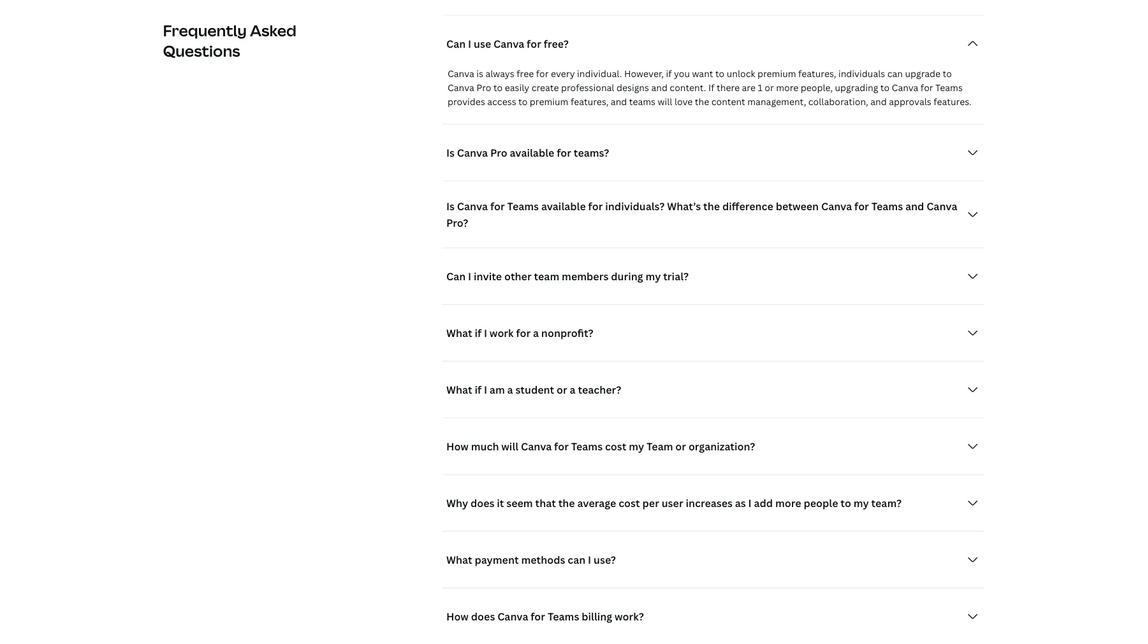 Task type: describe. For each thing, give the bounding box(es) containing it.
designs
[[617, 82, 649, 94]]

members
[[562, 270, 609, 284]]

approvals
[[889, 96, 932, 108]]

what payment methods can i use? button
[[443, 548, 984, 573]]

can i use canva for free? button
[[443, 31, 984, 57]]

individuals?
[[605, 200, 665, 213]]

user
[[662, 497, 684, 511]]

frequently
[[163, 20, 247, 41]]

methods
[[521, 554, 565, 567]]

can i invite other team members during my trial? button
[[443, 264, 984, 290]]

access
[[487, 96, 516, 108]]

1 vertical spatial premium
[[530, 96, 569, 108]]

can i use canva for free?
[[446, 37, 569, 51]]

what's
[[667, 200, 701, 213]]

asked
[[250, 20, 297, 41]]

teams inside how much will canva for teams cost my team or organization? dropdown button
[[571, 440, 603, 454]]

i inside can i invite other team members during my trial? dropdown button
[[468, 270, 471, 284]]

team?
[[872, 497, 902, 511]]

what if i work for a nonprofit?
[[446, 327, 594, 340]]

i inside what payment methods can i use? dropdown button
[[588, 554, 591, 567]]

1 vertical spatial cost
[[619, 497, 640, 511]]

between
[[776, 200, 819, 213]]

why
[[446, 497, 468, 511]]

can inside canva is always free for every individual. however, if you want to unlock premium features, individuals can upgrade to canva pro to easily create professional designs and content. if there are 1 or more people, upgrading to canva for teams provides access to premium features, and teams will love the content management, collaboration, and approvals features.
[[888, 68, 903, 80]]

every
[[551, 68, 575, 80]]

questions
[[163, 41, 240, 61]]

is canva for teams available for individuals? what's the difference between canva for teams and canva pro?
[[446, 200, 958, 230]]

if inside canva is always free for every individual. however, if you want to unlock premium features, individuals can upgrade to canva pro to easily create professional designs and content. if there are 1 or more people, upgrading to canva for teams provides access to premium features, and teams will love the content management, collaboration, and approvals features.
[[666, 68, 672, 80]]

work?
[[615, 610, 644, 624]]

it
[[497, 497, 504, 511]]

always
[[486, 68, 515, 80]]

teams?
[[574, 146, 609, 160]]

teacher?
[[578, 383, 622, 397]]

to down always in the left top of the page
[[494, 82, 503, 94]]

2 horizontal spatial a
[[570, 383, 576, 397]]

what if i work for a nonprofit? button
[[443, 321, 984, 346]]

why does it seem that the average cost per user increases as i add more people to my team? button
[[443, 491, 984, 517]]

or inside dropdown button
[[676, 440, 686, 454]]

payment
[[475, 554, 519, 567]]

is canva for teams available for individuals? what's the difference between canva for teams and canva pro? button
[[443, 197, 984, 233]]

team
[[647, 440, 673, 454]]

how does canva for teams billing work?
[[446, 610, 644, 624]]

if for what if i am a student or a teacher?
[[475, 383, 482, 397]]

how for how much will canva for teams cost my team or organization?
[[446, 440, 469, 454]]

available inside is canva for teams available for individuals? what's the difference between canva for teams and canva pro?
[[541, 200, 586, 213]]

to right upgrade
[[943, 68, 952, 80]]

1 horizontal spatial premium
[[758, 68, 796, 80]]

what for what payment methods can i use?
[[446, 554, 472, 567]]

i inside the what if i work for a nonprofit? dropdown button
[[484, 327, 487, 340]]

i inside what if i am a student or a teacher? dropdown button
[[484, 383, 487, 397]]

will inside canva is always free for every individual. however, if you want to unlock premium features, individuals can upgrade to canva pro to easily create professional designs and content. if there are 1 or more people, upgrading to canva for teams provides access to premium features, and teams will love the content management, collaboration, and approvals features.
[[658, 96, 673, 108]]

other
[[504, 270, 532, 284]]

easily
[[505, 82, 530, 94]]

free?
[[544, 37, 569, 51]]

1
[[758, 82, 763, 94]]

or inside canva is always free for every individual. however, if you want to unlock premium features, individuals can upgrade to canva pro to easily create professional designs and content. if there are 1 or more people, upgrading to canva for teams provides access to premium features, and teams will love the content management, collaboration, and approvals features.
[[765, 82, 774, 94]]

however,
[[624, 68, 664, 80]]

create
[[532, 82, 559, 94]]

is canva pro available for teams? button
[[443, 140, 984, 166]]

how for how does canva for teams billing work?
[[446, 610, 469, 624]]

individual.
[[577, 68, 622, 80]]

why does it seem that the average cost per user increases as i add more people to my team?
[[446, 497, 902, 511]]

and inside is canva for teams available for individuals? what's the difference between canva for teams and canva pro?
[[906, 200, 924, 213]]

to inside dropdown button
[[841, 497, 851, 511]]

how does canva for teams billing work? button
[[443, 605, 984, 630]]

as
[[735, 497, 746, 511]]

there
[[717, 82, 740, 94]]

teams inside canva is always free for every individual. however, if you want to unlock premium features, individuals can upgrade to canva pro to easily create professional designs and content. if there are 1 or more people, upgrading to canva for teams provides access to premium features, and teams will love the content management, collaboration, and approvals features.
[[936, 82, 963, 94]]

work
[[490, 327, 514, 340]]

the inside canva is always free for every individual. however, if you want to unlock premium features, individuals can upgrade to canva pro to easily create professional designs and content. if there are 1 or more people, upgrading to canva for teams provides access to premium features, and teams will love the content management, collaboration, and approvals features.
[[695, 96, 709, 108]]

content.
[[670, 82, 706, 94]]

individuals
[[839, 68, 885, 80]]

to up there on the top right of the page
[[716, 68, 725, 80]]

pro inside canva is always free for every individual. however, if you want to unlock premium features, individuals can upgrade to canva pro to easily create professional designs and content. if there are 1 or more people, upgrading to canva for teams provides access to premium features, and teams will love the content management, collaboration, and approvals features.
[[477, 82, 491, 94]]

people,
[[801, 82, 833, 94]]

that
[[535, 497, 556, 511]]

what if i am a student or a teacher?
[[446, 383, 622, 397]]

does for why
[[471, 497, 495, 511]]

does for how
[[471, 610, 495, 624]]

2 horizontal spatial my
[[854, 497, 869, 511]]

professional
[[561, 82, 615, 94]]

1 vertical spatial features,
[[571, 96, 609, 108]]

is canva pro available for teams?
[[446, 146, 609, 160]]

collaboration,
[[809, 96, 869, 108]]

trial?
[[663, 270, 689, 284]]

use?
[[594, 554, 616, 567]]

to down easily
[[519, 96, 528, 108]]

how much will canva for teams cost my team or organization?
[[446, 440, 755, 454]]

how much will canva for teams cost my team or organization? button
[[443, 434, 984, 460]]

billing
[[582, 610, 612, 624]]

content
[[712, 96, 746, 108]]

what for what if i work for a nonprofit?
[[446, 327, 472, 340]]

i inside why does it seem that the average cost per user increases as i add more people to my team? dropdown button
[[749, 497, 752, 511]]

upgrade
[[905, 68, 941, 80]]

the inside is canva for teams available for individuals? what's the difference between canva for teams and canva pro?
[[704, 200, 720, 213]]



Task type: locate. For each thing, give the bounding box(es) containing it.
or
[[765, 82, 774, 94], [557, 383, 567, 397], [676, 440, 686, 454]]

does
[[471, 497, 495, 511], [471, 610, 495, 624]]

0 vertical spatial the
[[695, 96, 709, 108]]

available inside dropdown button
[[510, 146, 555, 160]]

2 how from the top
[[446, 610, 469, 624]]

2 is from the top
[[446, 200, 455, 213]]

1 vertical spatial what
[[446, 383, 472, 397]]

the down if in the right top of the page
[[695, 96, 709, 108]]

my for trial?
[[646, 270, 661, 284]]

unlock
[[727, 68, 755, 80]]

features,
[[799, 68, 837, 80], [571, 96, 609, 108]]

my for team
[[629, 440, 644, 454]]

a inside the what if i work for a nonprofit? dropdown button
[[533, 327, 539, 340]]

if left am
[[475, 383, 482, 397]]

love
[[675, 96, 693, 108]]

teams inside how does canva for teams billing work? dropdown button
[[548, 610, 579, 624]]

1 vertical spatial the
[[704, 200, 720, 213]]

0 horizontal spatial will
[[502, 440, 519, 454]]

average
[[578, 497, 616, 511]]

2 vertical spatial if
[[475, 383, 482, 397]]

organization?
[[689, 440, 755, 454]]

is up pro?
[[446, 200, 455, 213]]

is inside is canva pro available for teams? dropdown button
[[446, 146, 455, 160]]

my left team?
[[854, 497, 869, 511]]

i inside can i use canva for free? dropdown button
[[468, 37, 471, 51]]

more inside dropdown button
[[776, 497, 802, 511]]

canva
[[494, 37, 524, 51], [448, 68, 474, 80], [448, 82, 474, 94], [892, 82, 919, 94], [457, 146, 488, 160], [457, 200, 488, 213], [821, 200, 852, 213], [927, 200, 958, 213], [521, 440, 552, 454], [498, 610, 528, 624]]

is down provides
[[446, 146, 455, 160]]

features, up people,
[[799, 68, 837, 80]]

upgrading
[[835, 82, 879, 94]]

canva is always free for every individual. however, if you want to unlock premium features, individuals can upgrade to canva pro to easily create professional designs and content. if there are 1 or more people, upgrading to canva for teams provides access to premium features, and teams will love the content management, collaboration, and approvals features.
[[448, 68, 972, 108]]

1 horizontal spatial a
[[533, 327, 539, 340]]

0 vertical spatial pro
[[477, 82, 491, 94]]

will right much
[[502, 440, 519, 454]]

0 vertical spatial cost
[[605, 440, 627, 454]]

much
[[471, 440, 499, 454]]

available down 'access'
[[510, 146, 555, 160]]

cost left team
[[605, 440, 627, 454]]

available
[[510, 146, 555, 160], [541, 200, 586, 213]]

can left invite
[[446, 270, 466, 284]]

what if i am a student or a teacher? button
[[443, 378, 984, 403]]

how
[[446, 440, 469, 454], [446, 610, 469, 624]]

1 vertical spatial is
[[446, 200, 455, 213]]

i right as at bottom right
[[749, 497, 752, 511]]

what payment methods can i use?
[[446, 554, 616, 567]]

my left trial?
[[646, 270, 661, 284]]

2 what from the top
[[446, 383, 472, 397]]

0 vertical spatial how
[[446, 440, 469, 454]]

more
[[776, 82, 799, 94], [776, 497, 802, 511]]

if left you
[[666, 68, 672, 80]]

or right student
[[557, 383, 567, 397]]

if
[[666, 68, 672, 80], [475, 327, 482, 340], [475, 383, 482, 397]]

cost left per
[[619, 497, 640, 511]]

i left use
[[468, 37, 471, 51]]

1 horizontal spatial will
[[658, 96, 673, 108]]

available down teams?
[[541, 200, 586, 213]]

0 vertical spatial available
[[510, 146, 555, 160]]

0 horizontal spatial or
[[557, 383, 567, 397]]

1 can from the top
[[446, 37, 466, 51]]

2 vertical spatial the
[[558, 497, 575, 511]]

is
[[446, 146, 455, 160], [446, 200, 455, 213]]

use
[[474, 37, 491, 51]]

frequently asked questions
[[163, 20, 297, 61]]

the
[[695, 96, 709, 108], [704, 200, 720, 213], [558, 497, 575, 511]]

a right am
[[507, 383, 513, 397]]

is for is canva pro available for teams?
[[446, 146, 455, 160]]

can left use
[[446, 37, 466, 51]]

0 horizontal spatial features,
[[571, 96, 609, 108]]

the right "that"
[[558, 497, 575, 511]]

my left team
[[629, 440, 644, 454]]

for
[[527, 37, 541, 51], [536, 68, 549, 80], [921, 82, 934, 94], [557, 146, 572, 160], [490, 200, 505, 213], [588, 200, 603, 213], [855, 200, 869, 213], [516, 327, 531, 340], [554, 440, 569, 454], [531, 610, 545, 624]]

management,
[[748, 96, 806, 108]]

can left use?
[[568, 554, 586, 567]]

i left am
[[484, 383, 487, 397]]

am
[[490, 383, 505, 397]]

1 vertical spatial can
[[446, 270, 466, 284]]

teams
[[629, 96, 656, 108]]

0 horizontal spatial a
[[507, 383, 513, 397]]

1 vertical spatial more
[[776, 497, 802, 511]]

seem
[[507, 497, 533, 511]]

pro
[[477, 82, 491, 94], [490, 146, 507, 160]]

0 vertical spatial my
[[646, 270, 661, 284]]

1 vertical spatial can
[[568, 554, 586, 567]]

the inside dropdown button
[[558, 497, 575, 511]]

is for is canva for teams available for individuals? what's the difference between canva for teams and canva pro?
[[446, 200, 455, 213]]

1 horizontal spatial can
[[888, 68, 903, 80]]

what left work
[[446, 327, 472, 340]]

2 horizontal spatial or
[[765, 82, 774, 94]]

premium up 1
[[758, 68, 796, 80]]

can left upgrade
[[888, 68, 903, 80]]

or right team
[[676, 440, 686, 454]]

can for can i use canva for free?
[[446, 37, 466, 51]]

if for what if i work for a nonprofit?
[[475, 327, 482, 340]]

does left it at the left bottom of page
[[471, 497, 495, 511]]

can i invite other team members during my trial?
[[446, 270, 689, 284]]

0 horizontal spatial my
[[629, 440, 644, 454]]

more inside canva is always free for every individual. however, if you want to unlock premium features, individuals can upgrade to canva pro to easily create professional designs and content. if there are 1 or more people, upgrading to canva for teams provides access to premium features, and teams will love the content management, collaboration, and approvals features.
[[776, 82, 799, 94]]

to down 'individuals'
[[881, 82, 890, 94]]

1 vertical spatial or
[[557, 383, 567, 397]]

what for what if i am a student or a teacher?
[[446, 383, 472, 397]]

0 vertical spatial or
[[765, 82, 774, 94]]

2 vertical spatial what
[[446, 554, 472, 567]]

pro down is
[[477, 82, 491, 94]]

if inside dropdown button
[[475, 327, 482, 340]]

what
[[446, 327, 472, 340], [446, 383, 472, 397], [446, 554, 472, 567]]

to right people
[[841, 497, 851, 511]]

3 what from the top
[[446, 554, 472, 567]]

can for can i invite other team members during my trial?
[[446, 270, 466, 284]]

or right 1
[[765, 82, 774, 94]]

2 can from the top
[[446, 270, 466, 284]]

if
[[709, 82, 715, 94]]

is
[[477, 68, 483, 80]]

1 vertical spatial available
[[541, 200, 586, 213]]

team
[[534, 270, 560, 284]]

0 vertical spatial more
[[776, 82, 799, 94]]

1 vertical spatial will
[[502, 440, 519, 454]]

1 vertical spatial if
[[475, 327, 482, 340]]

pro?
[[446, 216, 468, 230]]

1 is from the top
[[446, 146, 455, 160]]

0 vertical spatial premium
[[758, 68, 796, 80]]

provides
[[448, 96, 485, 108]]

1 horizontal spatial or
[[676, 440, 686, 454]]

2 vertical spatial or
[[676, 440, 686, 454]]

i left work
[[484, 327, 487, 340]]

i left invite
[[468, 270, 471, 284]]

is inside is canva for teams available for individuals? what's the difference between canva for teams and canva pro?
[[446, 200, 455, 213]]

0 vertical spatial features,
[[799, 68, 837, 80]]

does down payment
[[471, 610, 495, 624]]

1 vertical spatial pro
[[490, 146, 507, 160]]

to
[[716, 68, 725, 80], [943, 68, 952, 80], [494, 82, 503, 94], [881, 82, 890, 94], [519, 96, 528, 108], [841, 497, 851, 511]]

add
[[754, 497, 773, 511]]

a
[[533, 327, 539, 340], [507, 383, 513, 397], [570, 383, 576, 397]]

during
[[611, 270, 643, 284]]

0 vertical spatial what
[[446, 327, 472, 340]]

my
[[646, 270, 661, 284], [629, 440, 644, 454], [854, 497, 869, 511]]

difference
[[723, 200, 774, 213]]

features, down professional
[[571, 96, 609, 108]]

features.
[[934, 96, 972, 108]]

people
[[804, 497, 838, 511]]

will
[[658, 96, 673, 108], [502, 440, 519, 454]]

per
[[643, 497, 659, 511]]

nonprofit?
[[541, 327, 594, 340]]

0 vertical spatial will
[[658, 96, 673, 108]]

1 vertical spatial how
[[446, 610, 469, 624]]

increases
[[686, 497, 733, 511]]

a left nonprofit?
[[533, 327, 539, 340]]

the right what's
[[704, 200, 720, 213]]

can inside dropdown button
[[568, 554, 586, 567]]

free
[[517, 68, 534, 80]]

what left payment
[[446, 554, 472, 567]]

and
[[652, 82, 668, 94], [611, 96, 627, 108], [871, 96, 887, 108], [906, 200, 924, 213]]

0 horizontal spatial can
[[568, 554, 586, 567]]

what left am
[[446, 383, 472, 397]]

pro down 'access'
[[490, 146, 507, 160]]

1 horizontal spatial my
[[646, 270, 661, 284]]

if left work
[[475, 327, 482, 340]]

1 vertical spatial does
[[471, 610, 495, 624]]

1 horizontal spatial features,
[[799, 68, 837, 80]]

will inside dropdown button
[[502, 440, 519, 454]]

premium down create
[[530, 96, 569, 108]]

0 vertical spatial does
[[471, 497, 495, 511]]

a left teacher?
[[570, 383, 576, 397]]

0 vertical spatial if
[[666, 68, 672, 80]]

if inside dropdown button
[[475, 383, 482, 397]]

0 vertical spatial can
[[888, 68, 903, 80]]

will left "love"
[[658, 96, 673, 108]]

student
[[516, 383, 554, 397]]

i left use?
[[588, 554, 591, 567]]

1 what from the top
[[446, 327, 472, 340]]

pro inside dropdown button
[[490, 146, 507, 160]]

more right the add
[[776, 497, 802, 511]]

more up management,
[[776, 82, 799, 94]]

0 vertical spatial can
[[446, 37, 466, 51]]

2 vertical spatial my
[[854, 497, 869, 511]]

or inside dropdown button
[[557, 383, 567, 397]]

invite
[[474, 270, 502, 284]]

want
[[692, 68, 713, 80]]

you
[[674, 68, 690, 80]]

i
[[468, 37, 471, 51], [468, 270, 471, 284], [484, 327, 487, 340], [484, 383, 487, 397], [749, 497, 752, 511], [588, 554, 591, 567]]

0 vertical spatial is
[[446, 146, 455, 160]]

premium
[[758, 68, 796, 80], [530, 96, 569, 108]]

0 horizontal spatial premium
[[530, 96, 569, 108]]

1 how from the top
[[446, 440, 469, 454]]

what inside dropdown button
[[446, 383, 472, 397]]

1 vertical spatial my
[[629, 440, 644, 454]]

are
[[742, 82, 756, 94]]



Task type: vqa. For each thing, say whether or not it's contained in the screenshot.
bottom What
yes



